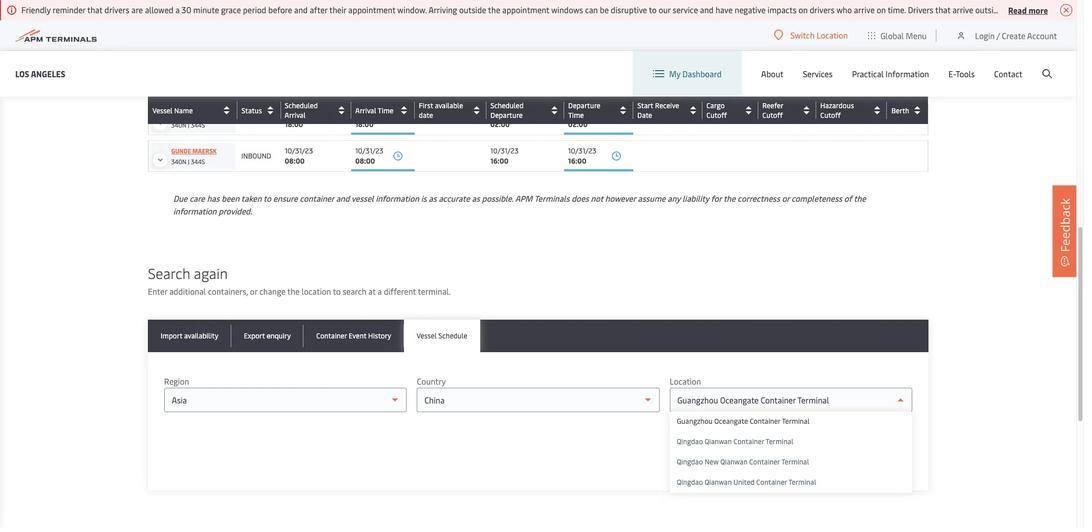 Task type: describe. For each thing, give the bounding box(es) containing it.
e-
[[949, 68, 956, 79]]

guangzhou
[[677, 416, 713, 426]]

scheduled arrival
[[285, 101, 318, 120]]

login / create account
[[975, 30, 1057, 41]]

switch location
[[791, 29, 848, 41]]

is
[[421, 193, 427, 204]]

/
[[997, 30, 1000, 41]]

berth button
[[892, 102, 926, 118]]

container down guangzhou oceangate container terminal
[[734, 437, 764, 446]]

time for departure time
[[568, 110, 584, 120]]

inbound for 08:00
[[241, 151, 271, 161]]

my
[[669, 68, 681, 79]]

region
[[164, 376, 189, 387]]

any
[[668, 193, 681, 204]]

and inside the due care has been taken to ensure container and vessel information is as accurate as possible. apm terminals does not however assume any liability for the correctness or completeness of the information provided.
[[336, 193, 350, 204]]

history
[[368, 331, 391, 341]]

close alert image
[[1060, 4, 1073, 16]]

scheduled departure button
[[491, 101, 562, 120]]

1 horizontal spatial arrival
[[355, 105, 376, 115]]

import
[[161, 331, 182, 341]]

read
[[1008, 4, 1027, 16]]

change
[[259, 286, 286, 297]]

e-tools
[[949, 68, 975, 79]]

2 10/31/23 08:00 from the left
[[355, 146, 384, 166]]

scheduled arrival button
[[285, 101, 349, 120]]

2 their from the left
[[1004, 4, 1021, 15]]

export еnquiry button
[[231, 320, 304, 352]]

care
[[190, 193, 205, 204]]

after
[[310, 4, 328, 15]]

date
[[419, 110, 433, 120]]

terminal inside qingdao qianwan united container terminal option
[[789, 477, 816, 487]]

| inside gunde maersk 340n | 344s
[[188, 158, 189, 166]]

search
[[148, 263, 190, 283]]

340n for gunde maersk 340n | 344s
[[171, 158, 186, 166]]

1 drivers from the left
[[104, 4, 129, 15]]

qingdao for qingdao qianwan united container terminal
[[677, 477, 703, 487]]

2 10/30/23 from the left
[[355, 109, 385, 119]]

account
[[1027, 30, 1057, 41]]

cutoff for reefer
[[762, 110, 783, 120]]

qingdao for qingdao qianwan container terminal
[[677, 437, 703, 446]]

provided.
[[219, 205, 252, 217]]

search
[[343, 286, 366, 297]]

contact
[[994, 68, 1023, 79]]

2 outside from the left
[[975, 4, 1003, 15]]

1 that from the left
[[87, 4, 103, 15]]

2 on from the left
[[877, 4, 886, 15]]

cutoff for cargo
[[707, 110, 727, 120]]

qingdao new qianwan container terminal
[[677, 457, 809, 467]]

terminal.
[[418, 286, 451, 297]]

due
[[173, 193, 188, 204]]

2 18:00 from the left
[[355, 119, 374, 129]]

los angeles link
[[15, 67, 65, 80]]

30
[[182, 4, 191, 15]]

name
[[174, 105, 193, 115]]

united
[[734, 477, 755, 487]]

disruptive
[[611, 4, 647, 15]]

be
[[600, 4, 609, 15]]

maersk emden 340n | 344s
[[171, 110, 218, 129]]

container inside "button"
[[316, 331, 347, 341]]

switch location button
[[774, 29, 848, 41]]

again
[[194, 263, 228, 283]]

enter
[[148, 286, 167, 297]]

accurate
[[439, 193, 470, 204]]

container event history button
[[304, 320, 404, 352]]

window.
[[397, 4, 427, 15]]

who
[[837, 4, 852, 15]]

maersk inside gunde maersk 340n | 344s
[[192, 147, 217, 155]]

2 that from the left
[[935, 4, 951, 15]]

been
[[222, 193, 239, 204]]

1 outside from the left
[[459, 4, 486, 15]]

1 vertical spatial location
[[670, 376, 701, 387]]

container event history
[[316, 331, 391, 341]]

search again enter additional containers, or change the location to search at a different terminal.
[[148, 263, 451, 297]]

arriving
[[429, 4, 457, 15]]

receive
[[655, 101, 679, 110]]

2 arrive from the left
[[953, 4, 973, 15]]

2 02:00 from the left
[[568, 119, 588, 129]]

2 10/31/23 02:00 from the left
[[568, 109, 596, 129]]

gunde maersk 340n | 344s
[[171, 147, 217, 166]]

global menu
[[881, 30, 927, 41]]

344s for emden
[[191, 121, 205, 129]]

impacts
[[768, 4, 797, 15]]

philadelphia
[[171, 31, 213, 39]]

1 10/30/23 from the left
[[285, 109, 315, 119]]

1 arrive from the left
[[854, 4, 875, 15]]

arrival time
[[355, 105, 394, 115]]

terminal inside qingdao new qianwan container terminal 'option'
[[782, 457, 809, 467]]

the inside search again enter additional containers, or change the location to search at a different terminal.
[[287, 286, 300, 297]]

terminal inside guangzhou oceangate container terminal option
[[782, 416, 810, 426]]

are
[[131, 4, 143, 15]]

practical information
[[852, 68, 929, 79]]

| for 10/30/23
[[188, 121, 189, 129]]

departure inside scheduled departure
[[491, 110, 523, 120]]

qingdao qianwan container terminal
[[677, 437, 794, 446]]

completeness
[[792, 193, 842, 204]]

date
[[637, 110, 652, 120]]

1 10/31/23 02:00 from the left
[[490, 109, 519, 129]]

container up the qingdao qianwan container terminal 'option'
[[750, 416, 781, 426]]

berth
[[892, 105, 909, 115]]

1 18:00 from the left
[[285, 119, 303, 129]]

new
[[705, 457, 719, 467]]

qianwan for container
[[705, 437, 732, 446]]

1 horizontal spatial information
[[376, 193, 419, 204]]

drivers
[[908, 4, 934, 15]]

additional
[[169, 286, 206, 297]]

2 drivers from the left
[[810, 4, 835, 15]]

status button
[[241, 102, 279, 118]]

guangzhou oceangate container terminal
[[677, 416, 810, 426]]

340n for maersk emden 340n | 344s
[[171, 121, 186, 129]]

0 horizontal spatial a
[[175, 4, 180, 15]]

tab list containing import availability
[[148, 320, 929, 352]]

list box containing guangzhou oceangate container terminal
[[670, 412, 912, 493]]

not
[[591, 193, 603, 204]]

еnquiry
[[267, 331, 291, 341]]

reminder
[[53, 4, 85, 15]]

correctness
[[738, 193, 780, 204]]

344s for maersk
[[191, 158, 205, 166]]

apm
[[515, 193, 533, 204]]

1 their from the left
[[329, 4, 346, 15]]

country
[[417, 376, 446, 387]]

service
[[673, 4, 698, 15]]

2 appointment from the left
[[502, 4, 549, 15]]

read more
[[1008, 4, 1048, 16]]

oceangate
[[714, 416, 748, 426]]

first available date
[[419, 101, 463, 120]]



Task type: vqa. For each thing, say whether or not it's contained in the screenshot.
Sales
no



Task type: locate. For each thing, give the bounding box(es) containing it.
0 horizontal spatial that
[[87, 4, 103, 15]]

vessel inside "button"
[[417, 331, 437, 341]]

win
[[1072, 4, 1084, 15]]

inbound left scheduled arrival
[[241, 114, 271, 124]]

10/31/23 08:00 up vessel
[[355, 146, 384, 166]]

0 vertical spatial to
[[649, 4, 657, 15]]

0 horizontal spatial as
[[429, 193, 437, 204]]

on left the "time."
[[877, 4, 886, 15]]

1 340n from the top
[[171, 121, 186, 129]]

qianwan inside qingdao new qianwan container terminal 'option'
[[721, 457, 748, 467]]

container left event
[[316, 331, 347, 341]]

location down who at the right top of the page
[[817, 29, 848, 41]]

0 horizontal spatial appointment
[[348, 4, 395, 15]]

1 vertical spatial to
[[263, 193, 271, 204]]

cutoff down about popup button
[[762, 110, 783, 120]]

1 inbound from the top
[[241, 114, 271, 124]]

1 horizontal spatial to
[[333, 286, 341, 297]]

cutoff inside the reefer cutoff
[[762, 110, 783, 120]]

1 horizontal spatial 10/30/23
[[355, 109, 385, 119]]

0 vertical spatial vessel
[[152, 105, 172, 115]]

vessel inside button
[[152, 105, 172, 115]]

1 vertical spatial vessel
[[417, 331, 437, 341]]

1 horizontal spatial outside
[[975, 4, 1003, 15]]

| inside maersk emden 340n | 344s
[[188, 121, 189, 129]]

10/30/23 18:00
[[285, 109, 315, 129], [355, 109, 385, 129]]

a inside search again enter additional containers, or change the location to search at a different terminal.
[[378, 286, 382, 297]]

10/31/23 16:00 up possible.
[[490, 146, 519, 166]]

import availability button
[[148, 320, 231, 352]]

vessel schedule button
[[404, 320, 480, 352]]

1 on from the left
[[799, 4, 808, 15]]

2 as from the left
[[472, 193, 480, 204]]

tools
[[956, 68, 975, 79]]

of
[[844, 193, 852, 204]]

1 horizontal spatial time
[[568, 110, 584, 120]]

cutoff down dashboard
[[707, 110, 727, 120]]

start receive date button
[[637, 101, 700, 120]]

0 vertical spatial qingdao
[[677, 437, 703, 446]]

344s
[[191, 121, 205, 129], [191, 158, 205, 166]]

tab list
[[148, 320, 929, 352]]

cutoff for hazardous
[[820, 110, 841, 120]]

and left after
[[294, 4, 308, 15]]

time for arrival time
[[378, 105, 394, 115]]

feedback button
[[1053, 185, 1078, 277]]

container down qingdao new qianwan container terminal 'option'
[[756, 477, 787, 487]]

1 horizontal spatial 10/30/23 18:00
[[355, 109, 385, 129]]

or inside the due care has been taken to ensure container and vessel information is as accurate as possible. apm terminals does not however assume any liability for the correctness or completeness of the information provided.
[[782, 193, 790, 204]]

does
[[572, 193, 589, 204]]

qianwan down new
[[705, 477, 732, 487]]

about button
[[761, 51, 784, 97]]

1 horizontal spatial appointment
[[502, 4, 549, 15]]

0 vertical spatial maersk
[[171, 110, 196, 118]]

drivers
[[104, 4, 129, 15], [810, 4, 835, 15]]

information down care
[[173, 205, 217, 217]]

time right scheduled departure button
[[568, 110, 584, 120]]

1 vertical spatial qingdao
[[677, 457, 703, 467]]

1 as from the left
[[429, 193, 437, 204]]

vessel for vessel name
[[152, 105, 172, 115]]

0 horizontal spatial vessel
[[152, 105, 172, 115]]

create
[[1002, 30, 1026, 41]]

about
[[761, 68, 784, 79]]

terminal up the qingdao qianwan container terminal 'option'
[[782, 416, 810, 426]]

scheduled for departure
[[491, 101, 524, 110]]

1 horizontal spatial on
[[877, 4, 886, 15]]

negative
[[735, 4, 766, 15]]

that
[[87, 4, 103, 15], [935, 4, 951, 15]]

0 horizontal spatial scheduled
[[285, 101, 318, 110]]

344s inside maersk emden 340n | 344s
[[191, 121, 205, 129]]

0 horizontal spatial location
[[670, 376, 701, 387]]

to inside the due care has been taken to ensure container and vessel information is as accurate as possible. apm terminals does not however assume any liability for the correctness or completeness of the information provided.
[[263, 193, 271, 204]]

0 horizontal spatial and
[[294, 4, 308, 15]]

arrive
[[854, 4, 875, 15], [953, 4, 973, 15]]

2 horizontal spatial to
[[649, 4, 657, 15]]

0 horizontal spatial time
[[378, 105, 394, 115]]

10/31/23
[[490, 109, 519, 119], [568, 109, 596, 119], [285, 146, 313, 156], [355, 146, 384, 156], [490, 146, 519, 156], [568, 146, 596, 156]]

or left change
[[250, 286, 257, 297]]

2 340n from the top
[[171, 158, 186, 166]]

scheduled for arrival
[[285, 101, 318, 110]]

emden
[[197, 110, 218, 118]]

and left vessel
[[336, 193, 350, 204]]

2 inbound from the top
[[241, 151, 271, 161]]

qianwan down qingdao qianwan container terminal
[[721, 457, 748, 467]]

1 horizontal spatial 10/31/23 02:00
[[568, 109, 596, 129]]

1 vertical spatial qianwan
[[721, 457, 748, 467]]

0 horizontal spatial 10/31/23 16:00
[[490, 146, 519, 166]]

0 vertical spatial 344s
[[191, 121, 205, 129]]

344s down emden
[[191, 121, 205, 129]]

on right 'impacts'
[[799, 4, 808, 15]]

|
[[186, 42, 188, 50], [188, 121, 189, 129], [188, 158, 189, 166]]

2 horizontal spatial appointment
[[1023, 4, 1071, 15]]

1 02:00 from the left
[[490, 119, 510, 129]]

to right taken
[[263, 193, 271, 204]]

location up guangzhou
[[670, 376, 701, 387]]

start
[[637, 101, 653, 110]]

340n inside gunde maersk 340n | 344s
[[171, 158, 186, 166]]

0 horizontal spatial outside
[[459, 4, 486, 15]]

read more button
[[1008, 4, 1048, 16]]

vessel left schedule
[[417, 331, 437, 341]]

| for 08:00
[[186, 42, 188, 50]]

0 horizontal spatial on
[[799, 4, 808, 15]]

time inside button
[[378, 105, 394, 115]]

2 10/31/23 16:00 from the left
[[568, 146, 596, 166]]

1 scheduled from the left
[[285, 101, 318, 110]]

different
[[384, 286, 416, 297]]

1 10/31/23 08:00 from the left
[[285, 146, 313, 166]]

dashboard
[[683, 68, 722, 79]]

1 vertical spatial |
[[188, 121, 189, 129]]

1 horizontal spatial or
[[782, 193, 790, 204]]

1 10/31/23 16:00 from the left
[[490, 146, 519, 166]]

1 10/30/23 18:00 from the left
[[285, 109, 315, 129]]

terminal down guangzhou oceangate container terminal option
[[766, 437, 794, 446]]

login
[[975, 30, 995, 41]]

vessel for vessel schedule
[[417, 331, 437, 341]]

2 vertical spatial |
[[188, 158, 189, 166]]

practical information button
[[852, 51, 929, 97]]

344s inside gunde maersk 340n | 344s
[[191, 158, 205, 166]]

export еnquiry
[[244, 331, 291, 341]]

sealand philadelphia 341n | 343s
[[171, 22, 213, 50]]

2 qingdao from the top
[[677, 457, 703, 467]]

1 appointment from the left
[[348, 4, 395, 15]]

3 qingdao from the top
[[677, 477, 703, 487]]

1 cutoff from the left
[[707, 110, 727, 120]]

appointment up account
[[1023, 4, 1071, 15]]

vessel
[[352, 193, 374, 204]]

| down vessel name button
[[188, 121, 189, 129]]

1 vertical spatial a
[[378, 286, 382, 297]]

340n inside maersk emden 340n | 344s
[[171, 121, 186, 129]]

340n down gunde
[[171, 158, 186, 166]]

10/31/23 02:00
[[490, 109, 519, 129], [568, 109, 596, 129]]

1 horizontal spatial departure
[[568, 101, 601, 110]]

appointment left windows
[[502, 4, 549, 15]]

and left have at right
[[700, 4, 714, 15]]

0 horizontal spatial arrive
[[854, 4, 875, 15]]

arrival
[[355, 105, 376, 115], [285, 110, 306, 120]]

arrive right drivers on the top right of page
[[953, 4, 973, 15]]

0 horizontal spatial 10/31/23 08:00
[[285, 146, 313, 166]]

1 horizontal spatial 10/31/23 08:00
[[355, 146, 384, 166]]

2 vertical spatial to
[[333, 286, 341, 297]]

maersk inside maersk emden 340n | 344s
[[171, 110, 196, 118]]

2 vertical spatial qianwan
[[705, 477, 732, 487]]

arrival right 'scheduled arrival' button
[[355, 105, 376, 115]]

1 344s from the top
[[191, 121, 205, 129]]

0 vertical spatial |
[[186, 42, 188, 50]]

qianwan inside the qingdao qianwan container terminal 'option'
[[705, 437, 732, 446]]

0 vertical spatial 340n
[[171, 121, 186, 129]]

terminal down qingdao new qianwan container terminal 'option'
[[789, 477, 816, 487]]

1 qingdao from the top
[[677, 437, 703, 446]]

1 horizontal spatial drivers
[[810, 4, 835, 15]]

container up the "qingdao qianwan united container terminal"
[[749, 457, 780, 467]]

to inside search again enter additional containers, or change the location to search at a different terminal.
[[333, 286, 341, 297]]

cutoff right reefer cutoff button
[[820, 110, 841, 120]]

2 vertical spatial qingdao
[[677, 477, 703, 487]]

list box
[[670, 412, 912, 493]]

0 horizontal spatial to
[[263, 193, 271, 204]]

343s
[[189, 42, 203, 50]]

los angeles
[[15, 68, 65, 79]]

their left the more
[[1004, 4, 1021, 15]]

my dashboard
[[669, 68, 722, 79]]

| down gunde
[[188, 158, 189, 166]]

availability
[[184, 331, 218, 341]]

services
[[803, 68, 833, 79]]

1 horizontal spatial that
[[935, 4, 951, 15]]

1 horizontal spatial a
[[378, 286, 382, 297]]

terminal inside the qingdao qianwan container terminal 'option'
[[766, 437, 794, 446]]

0 horizontal spatial or
[[250, 286, 257, 297]]

that right "reminder"
[[87, 4, 103, 15]]

our
[[659, 4, 671, 15]]

vessel name
[[152, 105, 193, 115]]

first available date button
[[419, 101, 484, 120]]

time inside departure time
[[568, 110, 584, 120]]

arrival inside scheduled arrival
[[285, 110, 306, 120]]

1 vertical spatial or
[[250, 286, 257, 297]]

ensure
[[273, 193, 298, 204]]

status
[[241, 105, 262, 115]]

friendly
[[21, 4, 51, 15]]

2 cutoff from the left
[[762, 110, 783, 120]]

1 horizontal spatial arrive
[[953, 4, 973, 15]]

1 horizontal spatial scheduled
[[491, 101, 524, 110]]

qingdao inside option
[[677, 477, 703, 487]]

containers,
[[208, 286, 248, 297]]

arrive right who at the right top of the page
[[854, 4, 875, 15]]

maersk right gunde
[[192, 147, 217, 155]]

can
[[585, 4, 598, 15]]

1 vertical spatial information
[[173, 205, 217, 217]]

container
[[316, 331, 347, 341], [750, 416, 781, 426], [734, 437, 764, 446], [749, 457, 780, 467], [756, 477, 787, 487]]

outside right arriving
[[459, 4, 486, 15]]

qingdao for qingdao new qianwan container terminal
[[677, 457, 703, 467]]

guangzhou oceangate container terminal option
[[670, 412, 912, 432]]

3 cutoff from the left
[[820, 110, 841, 120]]

drivers left are
[[104, 4, 129, 15]]

0 horizontal spatial information
[[173, 205, 217, 217]]

2 scheduled from the left
[[491, 101, 524, 110]]

a right at
[[378, 286, 382, 297]]

login / create account link
[[956, 20, 1057, 50]]

inbound up taken
[[241, 151, 271, 161]]

time left date
[[378, 105, 394, 115]]

0 vertical spatial inbound
[[241, 114, 271, 124]]

0 vertical spatial location
[[817, 29, 848, 41]]

| right "341n"
[[186, 42, 188, 50]]

0 vertical spatial qianwan
[[705, 437, 732, 446]]

first
[[419, 101, 433, 110]]

information left "is"
[[376, 193, 419, 204]]

2 horizontal spatial and
[[700, 4, 714, 15]]

friendly reminder that drivers are allowed a 30 minute grace period before and after their appointment window. arriving outside the appointment windows can be disruptive to our service and have negative impacts on drivers who arrive on time. drivers that arrive outside their appointment win
[[21, 4, 1084, 15]]

qingdao new qianwan container terminal option
[[670, 452, 912, 473]]

qingdao qianwan united container terminal option
[[670, 473, 912, 493]]

vessel name button
[[152, 102, 235, 118]]

maersk left emden
[[171, 110, 196, 118]]

1 vertical spatial 340n
[[171, 158, 186, 166]]

to left our
[[649, 4, 657, 15]]

to left search
[[333, 286, 341, 297]]

a left 30
[[175, 4, 180, 15]]

global menu button
[[858, 20, 937, 51]]

my dashboard button
[[653, 51, 722, 97]]

that right drivers on the top right of page
[[935, 4, 951, 15]]

0 horizontal spatial 10/30/23
[[285, 109, 315, 119]]

services button
[[803, 51, 833, 97]]

1 horizontal spatial 10/31/23 16:00
[[568, 146, 596, 166]]

e-tools button
[[949, 51, 975, 97]]

terminal down the qingdao qianwan container terminal 'option'
[[782, 457, 809, 467]]

reefer cutoff
[[762, 101, 783, 120]]

1 horizontal spatial 02:00
[[568, 119, 588, 129]]

340n down name
[[171, 121, 186, 129]]

hazardous cutoff
[[820, 101, 854, 120]]

los
[[15, 68, 29, 79]]

qingdao qianwan container terminal option
[[670, 432, 912, 452]]

0 horizontal spatial their
[[329, 4, 346, 15]]

0 horizontal spatial arrival
[[285, 110, 306, 120]]

2 10/30/23 18:00 from the left
[[355, 109, 385, 129]]

vessel left name
[[152, 105, 172, 115]]

scheduled departure
[[491, 101, 524, 120]]

their
[[329, 4, 346, 15], [1004, 4, 1021, 15]]

1 horizontal spatial cutoff
[[762, 110, 783, 120]]

2 344s from the top
[[191, 158, 205, 166]]

reefer cutoff button
[[762, 101, 814, 120]]

0 horizontal spatial 02:00
[[490, 119, 510, 129]]

outside up login
[[975, 4, 1003, 15]]

cutoff inside hazardous cutoff
[[820, 110, 841, 120]]

1 vertical spatial maersk
[[192, 147, 217, 155]]

inbound for 18:00
[[241, 114, 271, 124]]

departure inside 'button'
[[568, 101, 601, 110]]

departure time button
[[568, 101, 631, 120]]

for
[[711, 193, 722, 204]]

qianwan for united
[[705, 477, 732, 487]]

qianwan up new
[[705, 437, 732, 446]]

0 horizontal spatial drivers
[[104, 4, 129, 15]]

their right after
[[329, 4, 346, 15]]

344s down gunde
[[191, 158, 205, 166]]

0 horizontal spatial 10/31/23 02:00
[[490, 109, 519, 129]]

3 appointment from the left
[[1023, 4, 1071, 15]]

1 horizontal spatial as
[[472, 193, 480, 204]]

0 vertical spatial information
[[376, 193, 419, 204]]

0 horizontal spatial 18:00
[[285, 119, 303, 129]]

10/31/23 08:00 up ensure
[[285, 146, 313, 166]]

0 horizontal spatial departure
[[491, 110, 523, 120]]

drivers left who at the right top of the page
[[810, 4, 835, 15]]

hazardous cutoff button
[[820, 101, 884, 120]]

0 vertical spatial a
[[175, 4, 180, 15]]

as right "is"
[[429, 193, 437, 204]]

as right accurate at top
[[472, 193, 480, 204]]

10/31/23 16:00 up does
[[568, 146, 596, 166]]

qianwan
[[705, 437, 732, 446], [721, 457, 748, 467], [705, 477, 732, 487]]

outside
[[459, 4, 486, 15], [975, 4, 1003, 15]]

1 vertical spatial inbound
[[241, 151, 271, 161]]

1 horizontal spatial their
[[1004, 4, 1021, 15]]

period
[[243, 4, 266, 15]]

or inside search again enter additional containers, or change the location to search at a different terminal.
[[250, 286, 257, 297]]

0 horizontal spatial 10/30/23 18:00
[[285, 109, 315, 129]]

2 horizontal spatial cutoff
[[820, 110, 841, 120]]

| inside sealand philadelphia 341n | 343s
[[186, 42, 188, 50]]

arrival right status button
[[285, 110, 306, 120]]

qianwan inside qingdao qianwan united container terminal option
[[705, 477, 732, 487]]

0 horizontal spatial cutoff
[[707, 110, 727, 120]]

0 vertical spatial or
[[782, 193, 790, 204]]

or right correctness
[[782, 193, 790, 204]]

scheduled
[[285, 101, 318, 110], [491, 101, 524, 110]]

appointment left window.
[[348, 4, 395, 15]]

1 vertical spatial 344s
[[191, 158, 205, 166]]

1 horizontal spatial 18:00
[[355, 119, 374, 129]]

1 horizontal spatial and
[[336, 193, 350, 204]]

1 horizontal spatial vessel
[[417, 331, 437, 341]]

allowed
[[145, 4, 173, 15]]

1 horizontal spatial location
[[817, 29, 848, 41]]



